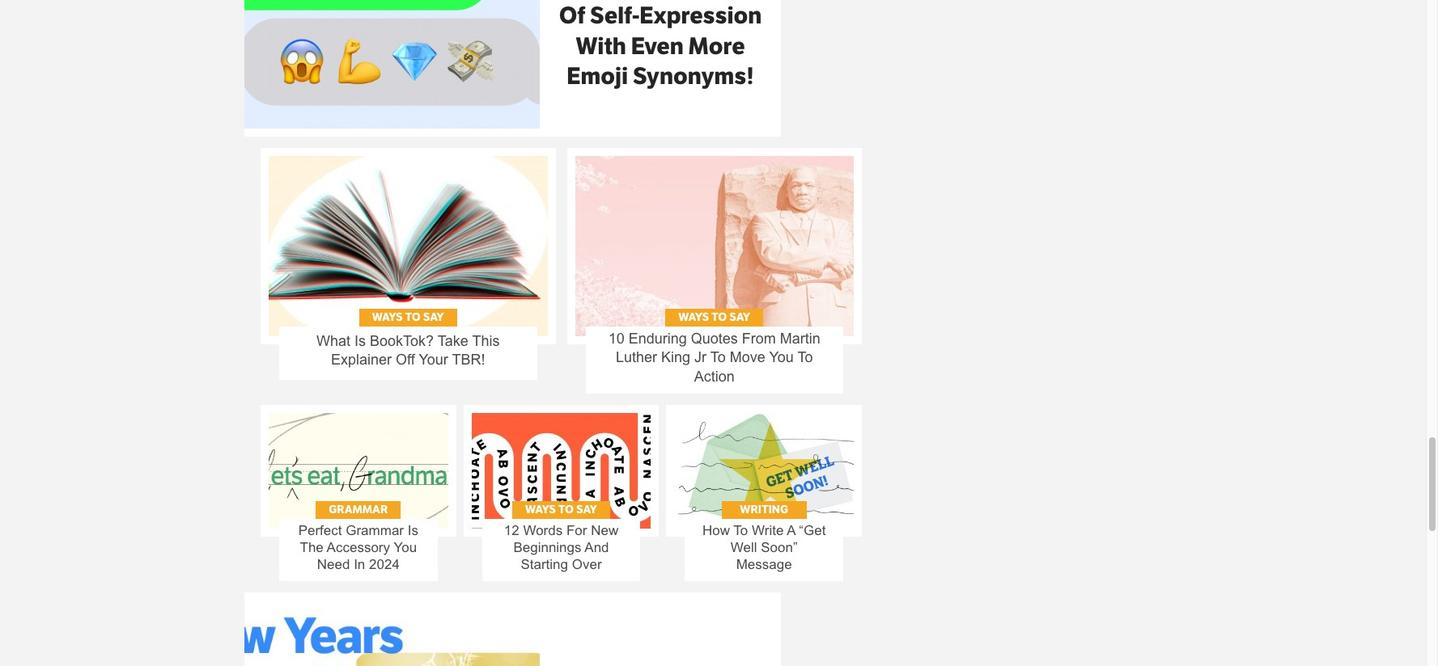 Task type: vqa. For each thing, say whether or not it's contained in the screenshot.
What Is BookTok? Take This Explainer Off Your TBR! link
yes



Task type: describe. For each thing, give the bounding box(es) containing it.
need
[[317, 558, 350, 573]]

explainer
[[331, 352, 392, 369]]

luther
[[616, 350, 657, 366]]

martin
[[780, 331, 821, 347]]

beginnings
[[513, 541, 582, 556]]

ways to say for booktok?
[[372, 311, 444, 324]]

to inside how to write a "get well soon" message
[[734, 524, 748, 539]]

12 words for new beginnings and starting over
[[504, 524, 618, 573]]

writing link
[[740, 504, 788, 517]]

a
[[787, 524, 795, 539]]

12
[[504, 524, 519, 539]]

this
[[472, 333, 500, 350]]

quotes
[[691, 331, 738, 347]]

ways to say link for booktok?
[[372, 311, 444, 324]]

what is booktok? take this explainer off your tbr!
[[316, 333, 500, 369]]

10
[[608, 331, 625, 347]]

message
[[736, 558, 792, 573]]

say for for
[[576, 504, 597, 517]]

booktok?
[[370, 333, 434, 350]]

to down martin
[[798, 350, 813, 366]]

to right "jr"
[[710, 350, 726, 366]]

you inside '10 enduring quotes from martin luther king jr to move you to action'
[[769, 350, 794, 366]]

write
[[752, 524, 784, 539]]

new
[[591, 524, 618, 539]]

ways to say link for quotes
[[678, 311, 750, 324]]

starting
[[521, 558, 568, 573]]

ways to say for quotes
[[678, 311, 750, 324]]

"get
[[799, 524, 826, 539]]

accessory
[[327, 541, 390, 556]]

king
[[661, 350, 690, 366]]

ways for words
[[525, 504, 556, 517]]

perfect grammar is the accessory you need in 2024
[[298, 524, 418, 573]]

grammar link
[[329, 504, 388, 517]]

you inside perfect grammar is the accessory you need in 2024
[[394, 541, 417, 556]]

to up quotes
[[711, 311, 727, 324]]

is inside what is booktok? take this explainer off your tbr!
[[354, 333, 366, 350]]

soon"
[[761, 541, 798, 556]]

to up booktok?
[[405, 311, 421, 324]]

ways to say link for for
[[525, 504, 597, 517]]

2024
[[369, 558, 400, 573]]

tbr!
[[452, 352, 485, 369]]



Task type: locate. For each thing, give the bounding box(es) containing it.
0 horizontal spatial ways to say
[[372, 311, 444, 324]]

words
[[523, 524, 563, 539]]

is inside perfect grammar is the accessory you need in 2024
[[408, 524, 418, 539]]

ways to say up for on the left of page
[[525, 504, 597, 517]]

in
[[354, 558, 365, 573]]

the
[[300, 541, 324, 556]]

you down martin
[[769, 350, 794, 366]]

0 horizontal spatial ways
[[372, 311, 403, 324]]

say for quotes
[[729, 311, 750, 324]]

0 horizontal spatial ways to say link
[[372, 311, 444, 324]]

you
[[769, 350, 794, 366], [394, 541, 417, 556]]

ways to say link
[[372, 311, 444, 324], [678, 311, 750, 324], [525, 504, 597, 517]]

how to write a "get well soon" message
[[702, 524, 826, 573]]

0 vertical spatial is
[[354, 333, 366, 350]]

from
[[742, 331, 776, 347]]

say
[[423, 311, 444, 324], [729, 311, 750, 324], [576, 504, 597, 517]]

ways to say link up for on the left of page
[[525, 504, 597, 517]]

your
[[419, 352, 448, 369]]

ways up words
[[525, 504, 556, 517]]

grammar inside perfect grammar is the accessory you need in 2024
[[346, 524, 404, 539]]

1 vertical spatial grammar
[[346, 524, 404, 539]]

how to write a "get well soon" message link
[[701, 523, 827, 574]]

1 horizontal spatial ways to say link
[[525, 504, 597, 517]]

2 horizontal spatial ways to say
[[678, 311, 750, 324]]

you up 2024
[[394, 541, 417, 556]]

take
[[438, 333, 468, 350]]

1 horizontal spatial you
[[769, 350, 794, 366]]

action
[[694, 369, 735, 385]]

is
[[354, 333, 366, 350], [408, 524, 418, 539]]

0 horizontal spatial say
[[423, 311, 444, 324]]

ways to say for for
[[525, 504, 597, 517]]

ways to say up booktok?
[[372, 311, 444, 324]]

say for booktok?
[[423, 311, 444, 324]]

ways to say
[[372, 311, 444, 324], [678, 311, 750, 324], [525, 504, 597, 517]]

and
[[585, 541, 609, 556]]

well
[[731, 541, 757, 556]]

perfect grammar is the accessory you need in 2024 link
[[295, 523, 421, 574]]

off
[[396, 352, 415, 369]]

jr
[[694, 350, 707, 366]]

say up from
[[729, 311, 750, 324]]

ways for is
[[372, 311, 403, 324]]

how
[[702, 524, 730, 539]]

2 horizontal spatial ways
[[678, 311, 709, 324]]

say up for on the left of page
[[576, 504, 597, 517]]

what is booktok? take this explainer off your tbr! link
[[295, 333, 521, 371]]

writing
[[740, 504, 788, 517]]

perfect
[[298, 524, 342, 539]]

ways to say up quotes
[[678, 311, 750, 324]]

2 horizontal spatial say
[[729, 311, 750, 324]]

2 horizontal spatial ways to say link
[[678, 311, 750, 324]]

grammar
[[329, 504, 388, 517], [346, 524, 404, 539]]

to
[[405, 311, 421, 324], [711, 311, 727, 324], [710, 350, 726, 366], [798, 350, 813, 366], [558, 504, 574, 517], [734, 524, 748, 539]]

grammar up 'accessory'
[[346, 524, 404, 539]]

to up 'well'
[[734, 524, 748, 539]]

what
[[316, 333, 350, 350]]

0 horizontal spatial is
[[354, 333, 366, 350]]

1 horizontal spatial say
[[576, 504, 597, 517]]

1 vertical spatial you
[[394, 541, 417, 556]]

1 horizontal spatial ways
[[525, 504, 556, 517]]

10 enduring quotes from martin luther king jr to move you to action link
[[602, 330, 827, 387]]

ways
[[372, 311, 403, 324], [678, 311, 709, 324], [525, 504, 556, 517]]

1 vertical spatial is
[[408, 524, 418, 539]]

move
[[730, 350, 765, 366]]

0 vertical spatial you
[[769, 350, 794, 366]]

10 enduring quotes from martin luther king jr to move you to action
[[608, 331, 821, 385]]

ways up quotes
[[678, 311, 709, 324]]

ways to say link up quotes
[[678, 311, 750, 324]]

ways for enduring
[[678, 311, 709, 324]]

0 vertical spatial grammar
[[329, 504, 388, 517]]

1 horizontal spatial ways to say
[[525, 504, 597, 517]]

over
[[572, 558, 602, 573]]

grammar up perfect grammar is the accessory you need in 2024
[[329, 504, 388, 517]]

enduring
[[629, 331, 687, 347]]

ways to say link up booktok?
[[372, 311, 444, 324]]

for
[[566, 524, 587, 539]]

1 horizontal spatial is
[[408, 524, 418, 539]]

0 horizontal spatial you
[[394, 541, 417, 556]]

12 words for new beginnings and starting over link
[[498, 523, 624, 574]]

ways up booktok?
[[372, 311, 403, 324]]

say up take
[[423, 311, 444, 324]]

to up for on the left of page
[[558, 504, 574, 517]]



